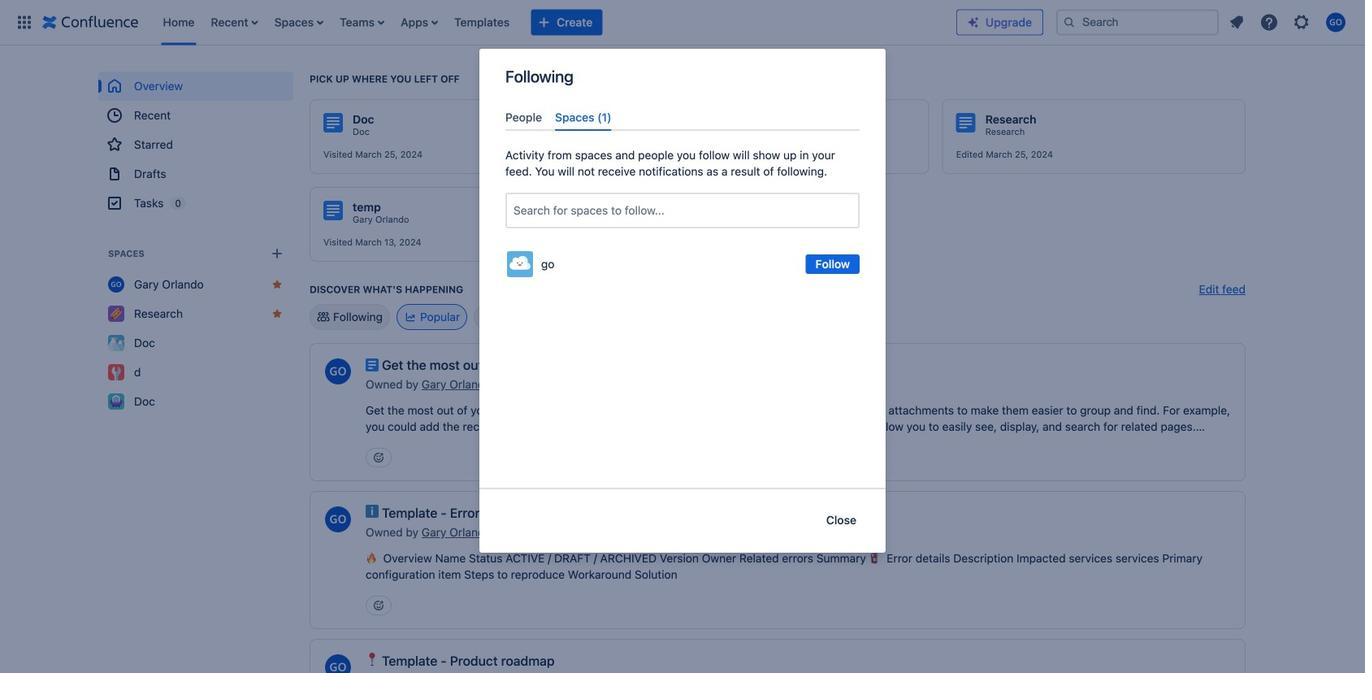 Task type: describe. For each thing, give the bounding box(es) containing it.
1 horizontal spatial list
[[1223, 8, 1356, 37]]

1 unstar this space image from the top
[[271, 278, 284, 291]]

premium image
[[967, 16, 980, 29]]

create a space image
[[267, 244, 287, 263]]

2 list item from the left
[[335, 0, 389, 45]]

Search field
[[1057, 9, 1219, 35]]



Task type: locate. For each thing, give the bounding box(es) containing it.
0 horizontal spatial list
[[155, 0, 957, 45]]

confluence image
[[42, 13, 139, 32], [42, 13, 139, 32]]

unstar this space image
[[271, 278, 284, 291], [271, 307, 284, 320]]

2 unstar this space image from the top
[[271, 307, 284, 320]]

tab list
[[499, 104, 867, 131]]

group
[[98, 72, 293, 218]]

dialog
[[480, 49, 886, 553]]

None text field
[[514, 203, 517, 219]]

list
[[155, 0, 957, 45], [1223, 8, 1356, 37]]

0 vertical spatial unstar this space image
[[271, 278, 284, 291]]

list item
[[206, 0, 263, 45], [335, 0, 389, 45]]

0 horizontal spatial list item
[[206, 0, 263, 45]]

:information_source: image
[[366, 505, 379, 518], [366, 505, 379, 518]]

1 horizontal spatial list item
[[335, 0, 389, 45]]

1 list item from the left
[[206, 0, 263, 45]]

banner
[[0, 0, 1366, 46]]

:round_pushpin: image
[[366, 653, 379, 666], [366, 653, 379, 666]]

settings icon image
[[1293, 13, 1312, 32]]

global element
[[10, 0, 957, 45]]

search image
[[1063, 16, 1076, 29]]

1 vertical spatial unstar this space image
[[271, 307, 284, 320]]

None search field
[[1057, 9, 1219, 35]]



